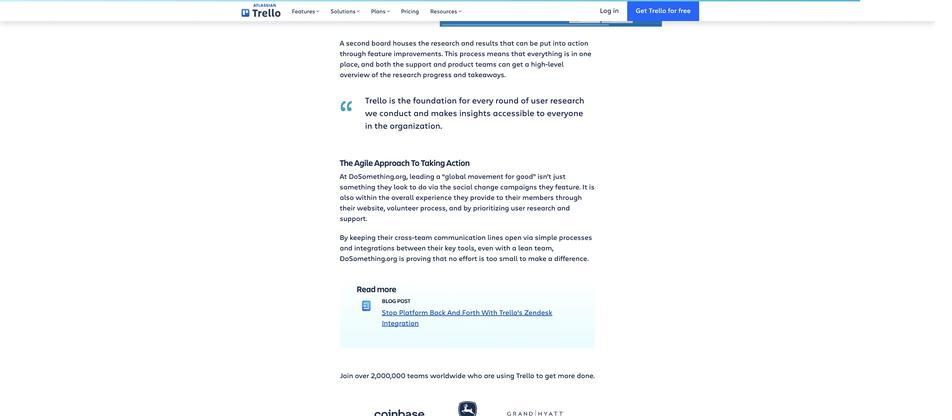 Task type: describe. For each thing, give the bounding box(es) containing it.
support
[[406, 59, 432, 69]]

within
[[356, 193, 377, 202]]

to left do
[[410, 182, 416, 192]]

makes
[[431, 107, 457, 119]]

research up this
[[431, 38, 459, 48]]

the up conduct
[[398, 94, 411, 106]]

website,
[[357, 203, 385, 213]]

team
[[415, 233, 432, 242]]

get inside a second board houses the research and results that can be put into action through feature improvements. this process means that everything is in one place, and both the support and product teams can get a high-level overview of the research progress and takeaways.
[[512, 59, 523, 69]]

high-
[[531, 59, 548, 69]]

get trello for free link
[[627, 0, 699, 21]]

between
[[396, 243, 426, 253]]

post
[[397, 297, 410, 305]]

keeping
[[350, 233, 376, 242]]

trello's
[[499, 308, 522, 317]]

movement
[[468, 172, 503, 181]]

are
[[484, 371, 495, 380]]

integrations
[[354, 243, 395, 253]]

research inside the agile approach to taking action at dosomething.org, leading a "global movement for good" isn't just something they look to do via the social change campaigns they feature. it is also within the overall experience they provide to their members through their website, volunteer process, and by prioritizing user research and support.
[[527, 203, 555, 213]]

means
[[487, 49, 509, 58]]

"global
[[442, 172, 466, 181]]

user inside the agile approach to taking action at dosomething.org, leading a "global movement for good" isn't just something they look to do via the social change campaigns they feature. it is also within the overall experience they provide to their members through their website, volunteer process, and by prioritizing user research and support.
[[511, 203, 525, 213]]

approach
[[374, 157, 410, 168]]

is down between
[[399, 254, 404, 263]]

no
[[449, 254, 457, 263]]

1 horizontal spatial they
[[454, 193, 468, 202]]

and
[[447, 308, 460, 317]]

board
[[371, 38, 391, 48]]

social
[[453, 182, 472, 192]]

level
[[548, 59, 564, 69]]

and inside trello is the foundation for every round of user research we conduct and makes insights accessible to everyone in the organization.
[[414, 107, 429, 119]]

cross-
[[395, 233, 415, 242]]

progress
[[423, 70, 452, 79]]

the right both
[[393, 59, 404, 69]]

through inside the agile approach to taking action at dosomething.org, leading a "global movement for good" isn't just something they look to do via the social change campaigns they feature. it is also within the overall experience they provide to their members through their website, volunteer process, and by prioritizing user research and support.
[[556, 193, 582, 202]]

who
[[468, 371, 482, 380]]

using
[[496, 371, 514, 380]]

put
[[540, 38, 551, 48]]

0 vertical spatial can
[[516, 38, 528, 48]]

every
[[472, 94, 493, 106]]

the up website,
[[379, 193, 390, 202]]

0 horizontal spatial they
[[377, 182, 392, 192]]

0 vertical spatial that
[[500, 38, 514, 48]]

1 vertical spatial that
[[511, 49, 525, 58]]

by keeping their cross-team communication lines open via simple processes and integrations between their key tools, even with a lean team, dosomething.org is proving that no effort is too small to make a difference.
[[340, 233, 592, 263]]

get
[[636, 6, 647, 15]]

lean
[[518, 243, 533, 253]]

isn't
[[538, 172, 551, 181]]

experience
[[416, 193, 452, 202]]

be
[[530, 38, 538, 48]]

everything
[[527, 49, 562, 58]]

foundation
[[413, 94, 457, 106]]

into
[[553, 38, 566, 48]]

research down "support"
[[393, 70, 421, 79]]

their down campaigns
[[505, 193, 521, 202]]

both
[[376, 59, 391, 69]]

trello inside trello is the foundation for every round of user research we conduct and makes insights accessible to everyone in the organization.
[[365, 94, 387, 106]]

support.
[[340, 214, 367, 223]]

action
[[446, 157, 470, 168]]

with
[[495, 243, 510, 253]]

user inside trello is the foundation for every round of user research we conduct and makes insights accessible to everyone in the organization.
[[531, 94, 548, 106]]

plans button
[[365, 0, 395, 21]]

second
[[346, 38, 370, 48]]

product
[[448, 59, 474, 69]]

by
[[463, 203, 471, 213]]

zendesk
[[524, 308, 552, 317]]

to
[[411, 157, 420, 168]]

get trello for free
[[636, 6, 691, 15]]

tools,
[[458, 243, 476, 253]]

something
[[340, 182, 375, 192]]

organization.
[[390, 120, 442, 131]]

2 vertical spatial trello
[[516, 371, 534, 380]]

and up process
[[461, 38, 474, 48]]

forth
[[462, 308, 480, 317]]

difference.
[[554, 254, 589, 263]]

to up prioritizing
[[496, 193, 503, 202]]

pricing link
[[395, 0, 425, 21]]

look
[[394, 182, 408, 192]]

in inside a second board houses the research and results that can be put into action through feature improvements. this process means that everything is in one place, and both the support and product teams can get a high-level overview of the research progress and takeaways.
[[571, 49, 577, 58]]

0 vertical spatial in
[[613, 6, 619, 15]]

a inside the agile approach to taking action at dosomething.org, leading a "global movement for good" isn't just something they look to do via the social change campaigns they feature. it is also within the overall experience they provide to their members through their website, volunteer process, and by prioritizing user research and support.
[[436, 172, 440, 181]]

it
[[582, 182, 587, 192]]

simple
[[535, 233, 557, 242]]

research inside trello is the foundation for every round of user research we conduct and makes insights accessible to everyone in the organization.
[[550, 94, 584, 106]]

through inside a second board houses the research and results that can be put into action through feature improvements. this process means that everything is in one place, and both the support and product teams can get a high-level overview of the research progress and takeaways.
[[340, 49, 366, 58]]

members
[[522, 193, 554, 202]]

prioritizing
[[473, 203, 509, 213]]

place,
[[340, 59, 359, 69]]

and up progress
[[433, 59, 446, 69]]

dosomething.org,
[[349, 172, 408, 181]]

houses
[[393, 38, 416, 48]]

log in
[[600, 6, 619, 15]]

via inside the agile approach to taking action at dosomething.org, leading a "global movement for good" isn't just something they look to do via the social change campaigns they feature. it is also within the overall experience they provide to their members through their website, volunteer process, and by prioritizing user research and support.
[[429, 182, 438, 192]]

read
[[357, 284, 376, 295]]

accessible
[[493, 107, 534, 119]]

dosomething.org
[[340, 254, 397, 263]]

blog
[[382, 297, 396, 305]]

is left too
[[479, 254, 484, 263]]

this
[[445, 49, 458, 58]]

key
[[445, 243, 456, 253]]



Task type: vqa. For each thing, say whether or not it's contained in the screenshot.
text box
no



Task type: locate. For each thing, give the bounding box(es) containing it.
join
[[340, 371, 353, 380]]

0 horizontal spatial trello
[[365, 94, 387, 106]]

1 horizontal spatial of
[[521, 94, 529, 106]]

the down we
[[374, 120, 388, 131]]

a down open
[[512, 243, 516, 253]]

1 vertical spatial can
[[498, 59, 510, 69]]

a down team,
[[548, 254, 552, 263]]

is right it
[[589, 182, 595, 192]]

effort
[[459, 254, 477, 263]]

0 horizontal spatial user
[[511, 203, 525, 213]]

john deere logo image
[[439, 395, 496, 416]]

the agile approach to taking action at dosomething.org, leading a "global movement for good" isn't just something they look to do via the social change campaigns they feature. it is also within the overall experience they provide to their members through their website, volunteer process, and by prioritizing user research and support.
[[340, 157, 595, 223]]

in down we
[[365, 120, 372, 131]]

2,000,000
[[371, 371, 405, 380]]

research down 'members'
[[527, 203, 555, 213]]

2 vertical spatial in
[[365, 120, 372, 131]]

results
[[476, 38, 498, 48]]

more inside the read more blog post stop platform back and forth with trello's zendesk integration
[[377, 284, 396, 295]]

0 horizontal spatial more
[[377, 284, 396, 295]]

1 vertical spatial through
[[556, 193, 582, 202]]

can down means
[[498, 59, 510, 69]]

is down into
[[564, 49, 570, 58]]

their up integrations
[[377, 233, 393, 242]]

and inside by keeping their cross-team communication lines open via simple processes and integrations between their key tools, even with a lean team, dosomething.org is proving that no effort is too small to make a difference.
[[340, 243, 352, 253]]

is inside the agile approach to taking action at dosomething.org, leading a "global movement for good" isn't just something they look to do via the social change campaigns they feature. it is also within the overall experience they provide to their members through their website, volunteer process, and by prioritizing user research and support.
[[589, 182, 595, 192]]

one
[[579, 49, 591, 58]]

even
[[478, 243, 493, 253]]

everyone
[[547, 107, 583, 119]]

0 vertical spatial teams
[[475, 59, 497, 69]]

a inside a second board houses the research and results that can be put into action through feature improvements. this process means that everything is in one place, and both the support and product teams can get a high-level overview of the research progress and takeaways.
[[525, 59, 529, 69]]

good"
[[516, 172, 536, 181]]

and down product
[[453, 70, 466, 79]]

their down also
[[340, 203, 355, 213]]

back
[[430, 308, 446, 317]]

improvements.
[[394, 49, 443, 58]]

they down dosomething.org,
[[377, 182, 392, 192]]

resources button
[[425, 0, 467, 21]]

stop platform back and forth with trello's zendesk integration link
[[382, 308, 552, 328]]

1 horizontal spatial through
[[556, 193, 582, 202]]

1 vertical spatial get
[[545, 371, 556, 380]]

solutions
[[331, 7, 356, 15]]

in inside trello is the foundation for every round of user research we conduct and makes insights accessible to everyone in the organization.
[[365, 120, 372, 131]]

user down campaigns
[[511, 203, 525, 213]]

page progress progress bar
[[0, 0, 860, 1]]

teams right 2,000,000
[[407, 371, 428, 380]]

2 horizontal spatial trello
[[649, 6, 666, 15]]

grand hyatt logo image
[[507, 400, 564, 416]]

a second board houses the research and results that can be put into action through feature improvements. this process means that everything is in one place, and both the support and product teams can get a high-level overview of the research progress and takeaways.
[[340, 38, 591, 79]]

they down isn't on the top of page
[[539, 182, 553, 192]]

0 horizontal spatial via
[[429, 182, 438, 192]]

is inside a second board houses the research and results that can be put into action through feature improvements. this process means that everything is in one place, and both the support and product teams can get a high-level overview of the research progress and takeaways.
[[564, 49, 570, 58]]

too
[[486, 254, 497, 263]]

log
[[600, 6, 611, 15]]

processes
[[559, 233, 592, 242]]

and
[[461, 38, 474, 48], [361, 59, 374, 69], [433, 59, 446, 69], [453, 70, 466, 79], [414, 107, 429, 119], [449, 203, 462, 213], [557, 203, 570, 213], [340, 243, 352, 253]]

1 horizontal spatial more
[[558, 371, 575, 380]]

0 vertical spatial get
[[512, 59, 523, 69]]

1 vertical spatial for
[[459, 94, 470, 106]]

the
[[340, 157, 353, 168]]

the down "global
[[440, 182, 451, 192]]

is inside trello is the foundation for every round of user research we conduct and makes insights accessible to everyone in the organization.
[[389, 94, 396, 106]]

1 horizontal spatial get
[[545, 371, 556, 380]]

insights
[[459, 107, 491, 119]]

resources
[[430, 7, 457, 15]]

is
[[564, 49, 570, 58], [389, 94, 396, 106], [589, 182, 595, 192], [399, 254, 404, 263], [479, 254, 484, 263]]

trello right get at the top right of the page
[[649, 6, 666, 15]]

of up accessible
[[521, 94, 529, 106]]

1 horizontal spatial for
[[505, 172, 514, 181]]

of down both
[[372, 70, 378, 79]]

0 vertical spatial more
[[377, 284, 396, 295]]

lines
[[488, 233, 503, 242]]

make
[[528, 254, 546, 263]]

process,
[[420, 203, 447, 213]]

1 vertical spatial more
[[558, 371, 575, 380]]

a left high-
[[525, 59, 529, 69]]

0 horizontal spatial get
[[512, 59, 523, 69]]

trello up we
[[365, 94, 387, 106]]

taking
[[421, 157, 445, 168]]

0 horizontal spatial can
[[498, 59, 510, 69]]

0 vertical spatial through
[[340, 49, 366, 58]]

free
[[678, 6, 691, 15]]

1 horizontal spatial can
[[516, 38, 528, 48]]

that inside by keeping their cross-team communication lines open via simple processes and integrations between their key tools, even with a lean team, dosomething.org is proving that no effort is too small to make a difference.
[[433, 254, 447, 263]]

0 vertical spatial user
[[531, 94, 548, 106]]

a down taking
[[436, 172, 440, 181]]

more
[[377, 284, 396, 295], [558, 371, 575, 380]]

to inside trello is the foundation for every round of user research we conduct and makes insights accessible to everyone in the organization.
[[536, 107, 545, 119]]

2 vertical spatial for
[[505, 172, 514, 181]]

teams up takeaways.
[[475, 59, 497, 69]]

features
[[292, 7, 315, 15]]

0 vertical spatial of
[[372, 70, 378, 79]]

that up means
[[500, 38, 514, 48]]

2 horizontal spatial for
[[668, 6, 677, 15]]

they
[[377, 182, 392, 192], [539, 182, 553, 192], [454, 193, 468, 202]]

0 horizontal spatial for
[[459, 94, 470, 106]]

open
[[505, 233, 522, 242]]

communication
[[434, 233, 486, 242]]

can left the be
[[516, 38, 528, 48]]

an image showing dosomething.org's interview trello board image
[[440, 0, 662, 27]]

their left key
[[428, 243, 443, 253]]

to left the everyone
[[536, 107, 545, 119]]

through up place,
[[340, 49, 366, 58]]

features button
[[286, 0, 325, 21]]

more left done.
[[558, 371, 575, 380]]

research up the everyone
[[550, 94, 584, 106]]

1 horizontal spatial user
[[531, 94, 548, 106]]

done.
[[577, 371, 595, 380]]

1 horizontal spatial teams
[[475, 59, 497, 69]]

1 vertical spatial teams
[[407, 371, 428, 380]]

log in link
[[592, 0, 627, 21]]

via inside by keeping their cross-team communication lines open via simple processes and integrations between their key tools, even with a lean team, dosomething.org is proving that no effort is too small to make a difference.
[[523, 233, 533, 242]]

the up improvements.
[[418, 38, 429, 48]]

0 horizontal spatial of
[[372, 70, 378, 79]]

overview
[[340, 70, 370, 79]]

of
[[372, 70, 378, 79], [521, 94, 529, 106]]

of inside a second board houses the research and results that can be put into action through feature improvements. this process means that everything is in one place, and both the support and product teams can get a high-level overview of the research progress and takeaways.
[[372, 70, 378, 79]]

1 horizontal spatial in
[[571, 49, 577, 58]]

process
[[460, 49, 485, 58]]

small
[[499, 254, 518, 263]]

to up grand hyatt logo
[[536, 371, 543, 380]]

more up the "blog"
[[377, 284, 396, 295]]

1 horizontal spatial via
[[523, 233, 533, 242]]

feature.
[[555, 182, 581, 192]]

stop
[[382, 308, 397, 317]]

through down feature.
[[556, 193, 582, 202]]

to inside by keeping their cross-team communication lines open via simple processes and integrations between their key tools, even with a lean team, dosomething.org is proving that no effort is too small to make a difference.
[[519, 254, 526, 263]]

teams inside a second board houses the research and results that can be put into action through feature improvements. this process means that everything is in one place, and both the support and product teams can get a high-level overview of the research progress and takeaways.
[[475, 59, 497, 69]]

change
[[474, 182, 498, 192]]

user up the everyone
[[531, 94, 548, 106]]

worldwide
[[430, 371, 466, 380]]

integration
[[382, 318, 419, 328]]

join over 2,000,000 teams worldwide who are using trello to get more done.
[[340, 371, 595, 380]]

0 vertical spatial via
[[429, 182, 438, 192]]

in right log
[[613, 6, 619, 15]]

0 horizontal spatial teams
[[407, 371, 428, 380]]

0 vertical spatial for
[[668, 6, 677, 15]]

to down lean
[[519, 254, 526, 263]]

for inside trello is the foundation for every round of user research we conduct and makes insights accessible to everyone in the organization.
[[459, 94, 470, 106]]

proving
[[406, 254, 431, 263]]

for left free
[[668, 6, 677, 15]]

of inside trello is the foundation for every round of user research we conduct and makes insights accessible to everyone in the organization.
[[521, 94, 529, 106]]

trello right using
[[516, 371, 534, 380]]

action
[[568, 38, 588, 48]]

1 horizontal spatial trello
[[516, 371, 534, 380]]

feature
[[368, 49, 392, 58]]

they down social
[[454, 193, 468, 202]]

platform
[[399, 308, 428, 317]]

provide
[[470, 193, 495, 202]]

0 horizontal spatial through
[[340, 49, 366, 58]]

just
[[553, 172, 566, 181]]

to
[[536, 107, 545, 119], [410, 182, 416, 192], [496, 193, 503, 202], [519, 254, 526, 263], [536, 371, 543, 380]]

a
[[525, 59, 529, 69], [436, 172, 440, 181], [512, 243, 516, 253], [548, 254, 552, 263]]

agile
[[354, 157, 373, 168]]

for up campaigns
[[505, 172, 514, 181]]

for up insights
[[459, 94, 470, 106]]

over
[[355, 371, 369, 380]]

1 vertical spatial in
[[571, 49, 577, 58]]

0 horizontal spatial in
[[365, 120, 372, 131]]

pricing
[[401, 7, 419, 15]]

and down by
[[340, 243, 352, 253]]

1 vertical spatial via
[[523, 233, 533, 242]]

2 horizontal spatial in
[[613, 6, 619, 15]]

with
[[482, 308, 497, 317]]

atlassian trello image
[[241, 4, 281, 17]]

a
[[340, 38, 344, 48]]

in
[[613, 6, 619, 15], [571, 49, 577, 58], [365, 120, 372, 131]]

the down both
[[380, 70, 391, 79]]

that right means
[[511, 49, 525, 58]]

user
[[531, 94, 548, 106], [511, 203, 525, 213]]

in left one
[[571, 49, 577, 58]]

1 vertical spatial of
[[521, 94, 529, 106]]

2 horizontal spatial they
[[539, 182, 553, 192]]

also
[[340, 193, 354, 202]]

teams
[[475, 59, 497, 69], [407, 371, 428, 380]]

is up conduct
[[389, 94, 396, 106]]

campaigns
[[500, 182, 537, 192]]

coinbase logo image
[[371, 400, 428, 416]]

leading
[[410, 172, 434, 181]]

and left both
[[361, 59, 374, 69]]

1 vertical spatial user
[[511, 203, 525, 213]]

and left by
[[449, 203, 462, 213]]

trello is the foundation for every round of user research we conduct and makes insights accessible to everyone in the organization.
[[365, 94, 584, 131]]

for inside the agile approach to taking action at dosomething.org, leading a "global movement for good" isn't just something they look to do via the social change campaigns they feature. it is also within the overall experience they provide to their members through their website, volunteer process, and by prioritizing user research and support.
[[505, 172, 514, 181]]

and up organization.
[[414, 107, 429, 119]]

0 vertical spatial trello
[[649, 6, 666, 15]]

we
[[365, 107, 377, 119]]

2 vertical spatial that
[[433, 254, 447, 263]]

that left no
[[433, 254, 447, 263]]

and down feature.
[[557, 203, 570, 213]]

via up lean
[[523, 233, 533, 242]]

1 vertical spatial trello
[[365, 94, 387, 106]]

via up experience
[[429, 182, 438, 192]]



